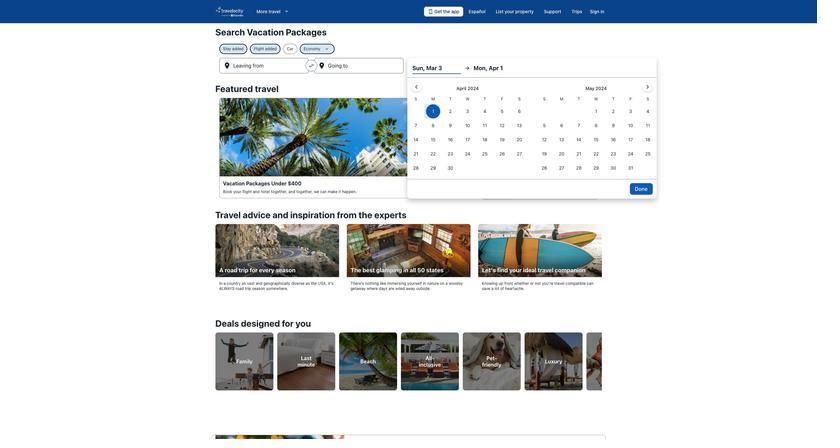 Task type: describe. For each thing, give the bounding box(es) containing it.
travelocity logo image
[[215, 6, 244, 17]]

download the app button image
[[428, 9, 433, 14]]

featured travel region
[[211, 80, 606, 206]]

previous month image
[[412, 83, 420, 91]]

previous image
[[211, 356, 219, 363]]



Task type: locate. For each thing, give the bounding box(es) containing it.
next month image
[[644, 83, 651, 91]]

main content
[[0, 23, 817, 439]]

next image
[[598, 356, 606, 363]]

travel advice and inspiration from the experts region
[[211, 206, 606, 303]]

swap origin and destination values image
[[308, 63, 314, 69]]



